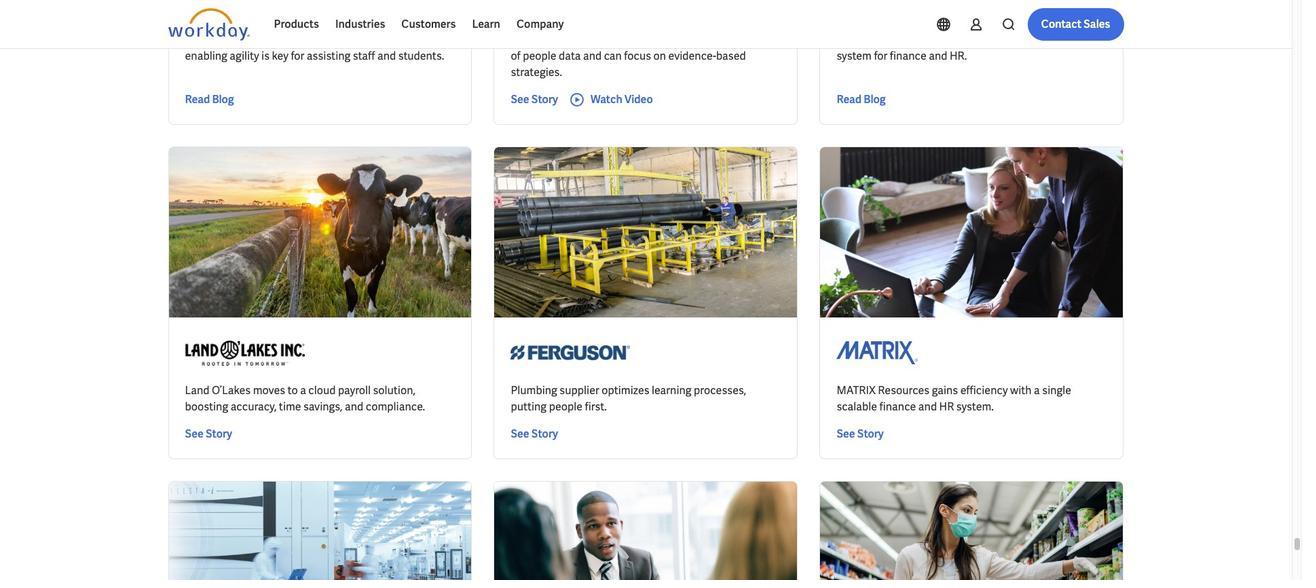 Task type: vqa. For each thing, say whether or not it's contained in the screenshot.
'Workday' within the About Workday dropdown button
no



Task type: describe. For each thing, give the bounding box(es) containing it.
cloud
[[309, 384, 336, 398]]

accuracy,
[[231, 400, 277, 415]]

matrix resources gains efficiency with a single scalable finance and hr system.
[[837, 384, 1072, 415]]

see story link for land o'lakes moves to a cloud payroll solution, boosting accuracy, time savings, and compliance.
[[185, 427, 232, 443]]

industry
[[251, 15, 287, 27]]

on
[[654, 49, 666, 64]]

see story link for matrix resources gains efficiency with a single scalable finance and hr system.
[[837, 427, 884, 443]]

hr.
[[950, 49, 967, 64]]

flinders university image
[[185, 0, 267, 21]]

optimizes
[[602, 384, 650, 398]]

finance inside equitini confidently tackles change with an agile system for finance and hr.
[[890, 49, 927, 64]]

and inside land o'lakes moves to a cloud payroll solution, boosting accuracy, time savings, and compliance.
[[345, 400, 364, 415]]

equitini
[[837, 33, 875, 47]]

savings,
[[304, 400, 343, 415]]

topic button
[[168, 7, 229, 35]]

system.
[[957, 400, 994, 415]]

more
[[466, 15, 489, 27]]

matrix
[[837, 384, 876, 398]]

boosting
[[185, 400, 228, 415]]

customers button
[[394, 8, 464, 41]]

matrix resources image
[[837, 335, 919, 373]]

of
[[511, 49, 521, 64]]

people inside with workday prism analytics, aia has a single source of people data and can focus on evidence-based strategies.
[[523, 49, 557, 64]]

why
[[432, 33, 452, 47]]

contact sales
[[1042, 17, 1111, 31]]

can
[[604, 49, 622, 64]]

story for plumbing supplier optimizes learning processes, putting people first.
[[532, 428, 558, 442]]

more button
[[455, 7, 516, 35]]

single inside with workday prism analytics, aia has a single source of people data and can focus on evidence-based strategies.
[[711, 33, 740, 47]]

based
[[717, 49, 746, 64]]

ferguson enterprises, inc. image
[[511, 335, 631, 373]]

story for land o'lakes moves to a cloud payroll solution, boosting accuracy, time savings, and compliance.
[[206, 428, 232, 442]]

watch
[[591, 93, 623, 107]]

aia
[[662, 33, 680, 47]]

outcome
[[377, 15, 417, 27]]

business outcome button
[[325, 7, 444, 35]]

time
[[279, 400, 301, 415]]

see down strategies.
[[511, 93, 530, 107]]

and inside kerrie campbell, cio at flinders university, shares why enabling agility is key for assisting staff and students.
[[378, 49, 396, 64]]

focus
[[624, 49, 652, 64]]

with workday prism analytics, aia has a single source of people data and can focus on evidence-based strategies.
[[511, 33, 775, 80]]

company
[[517, 17, 564, 31]]

shares
[[397, 33, 430, 47]]

tackles
[[935, 33, 970, 47]]

moves
[[253, 384, 285, 398]]

source
[[742, 33, 775, 47]]

resources
[[879, 384, 930, 398]]

plumbing
[[511, 384, 558, 398]]

see story link for plumbing supplier optimizes learning processes, putting people first.
[[511, 427, 558, 443]]

efficiency
[[961, 384, 1009, 398]]

payroll
[[338, 384, 371, 398]]

business
[[336, 15, 375, 27]]

and inside 'matrix resources gains efficiency with a single scalable finance and hr system.'
[[919, 400, 938, 415]]

clear all button
[[527, 7, 571, 35]]

hr
[[940, 400, 955, 415]]

an
[[1035, 33, 1047, 47]]

assisting
[[307, 49, 351, 64]]

land
[[185, 384, 210, 398]]

video
[[625, 93, 653, 107]]

change
[[972, 33, 1009, 47]]

staff
[[353, 49, 375, 64]]

products button
[[266, 8, 327, 41]]

go to the homepage image
[[168, 8, 250, 41]]

analytics,
[[612, 33, 660, 47]]

see for matrix resources gains efficiency with a single scalable finance and hr system.
[[837, 428, 856, 442]]

read blog for for
[[837, 93, 886, 107]]

sales
[[1084, 17, 1111, 31]]

solution,
[[373, 384, 416, 398]]

agility
[[230, 49, 259, 64]]

agile
[[1049, 33, 1073, 47]]

plumbing supplier optimizes learning processes, putting people first.
[[511, 384, 747, 415]]

story down strategies.
[[532, 93, 558, 107]]

blog for for
[[864, 93, 886, 107]]

to
[[288, 384, 298, 398]]

supplier
[[560, 384, 600, 398]]

company button
[[509, 8, 572, 41]]

putting
[[511, 400, 547, 415]]

kerrie campbell, cio at flinders university, shares why enabling agility is key for assisting staff and students.
[[185, 33, 452, 64]]

learning
[[652, 384, 692, 398]]

read blog link for for
[[837, 92, 886, 108]]

confidently
[[877, 33, 932, 47]]

prism
[[581, 33, 609, 47]]

industry button
[[240, 7, 314, 35]]

with for efficiency
[[1011, 384, 1032, 398]]

key
[[272, 49, 289, 64]]

read blog for enabling
[[185, 93, 234, 107]]

see for plumbing supplier optimizes learning processes, putting people first.
[[511, 428, 530, 442]]



Task type: locate. For each thing, give the bounding box(es) containing it.
and left hr
[[919, 400, 938, 415]]

read blog
[[185, 93, 234, 107], [837, 93, 886, 107]]

read blog link down the enabling
[[185, 92, 234, 108]]

see for land o'lakes moves to a cloud payroll solution, boosting accuracy, time savings, and compliance.
[[185, 428, 204, 442]]

0 vertical spatial finance
[[890, 49, 927, 64]]

0 horizontal spatial read
[[185, 93, 210, 107]]

a right efficiency
[[1035, 384, 1041, 398]]

single
[[711, 33, 740, 47], [1043, 384, 1072, 398]]

1 read blog link from the left
[[185, 92, 234, 108]]

people up strategies.
[[523, 49, 557, 64]]

industries button
[[327, 8, 394, 41]]

1 read blog from the left
[[185, 93, 234, 107]]

1 horizontal spatial read blog
[[837, 93, 886, 107]]

and inside with workday prism analytics, aia has a single source of people data and can focus on evidence-based strategies.
[[583, 49, 602, 64]]

read blog down system
[[837, 93, 886, 107]]

first.
[[585, 400, 607, 415]]

blog down the enabling
[[212, 93, 234, 107]]

for inside kerrie campbell, cio at flinders university, shares why enabling agility is key for assisting staff and students.
[[291, 49, 305, 64]]

0 horizontal spatial a
[[300, 384, 306, 398]]

and right staff
[[378, 49, 396, 64]]

blog for enabling
[[212, 93, 234, 107]]

read blog link down system
[[837, 92, 886, 108]]

blog
[[212, 93, 234, 107], [864, 93, 886, 107]]

watch video
[[591, 93, 653, 107]]

story down scalable
[[858, 428, 884, 442]]

with
[[1011, 33, 1032, 47], [1011, 384, 1032, 398]]

clear all
[[531, 15, 567, 27]]

cio
[[269, 33, 288, 47]]

land o'lakes moves to a cloud payroll solution, boosting accuracy, time savings, and compliance.
[[185, 384, 425, 415]]

enabling
[[185, 49, 227, 64]]

2 blog from the left
[[864, 93, 886, 107]]

at
[[290, 33, 300, 47]]

1 horizontal spatial read
[[837, 93, 862, 107]]

strategies.
[[511, 66, 563, 80]]

2 with from the top
[[1011, 384, 1032, 398]]

1 vertical spatial with
[[1011, 384, 1032, 398]]

a inside land o'lakes moves to a cloud payroll solution, boosting accuracy, time savings, and compliance.
[[300, 384, 306, 398]]

read blog link
[[185, 92, 234, 108], [837, 92, 886, 108]]

a inside 'matrix resources gains efficiency with a single scalable finance and hr system.'
[[1035, 384, 1041, 398]]

2 read blog link from the left
[[837, 92, 886, 108]]

2 read from the left
[[837, 93, 862, 107]]

a inside with workday prism analytics, aia has a single source of people data and can focus on evidence-based strategies.
[[702, 33, 708, 47]]

learn button
[[464, 8, 509, 41]]

read for equitini confidently tackles change with an agile system for finance and hr.
[[837, 93, 862, 107]]

evidence-
[[669, 49, 717, 64]]

see story for land o'lakes moves to a cloud payroll solution, boosting accuracy, time savings, and compliance.
[[185, 428, 232, 442]]

2 horizontal spatial a
[[1035, 384, 1041, 398]]

for down at
[[291, 49, 305, 64]]

see story for plumbing supplier optimizes learning processes, putting people first.
[[511, 428, 558, 442]]

all
[[556, 15, 567, 27]]

2 for from the left
[[875, 49, 888, 64]]

with inside equitini confidently tackles change with an agile system for finance and hr.
[[1011, 33, 1032, 47]]

and down the payroll at the left bottom
[[345, 400, 364, 415]]

1 horizontal spatial read blog link
[[837, 92, 886, 108]]

see story down boosting
[[185, 428, 232, 442]]

see down boosting
[[185, 428, 204, 442]]

single inside 'matrix resources gains efficiency with a single scalable finance and hr system.'
[[1043, 384, 1072, 398]]

contact sales link
[[1028, 8, 1125, 41]]

0 horizontal spatial read blog
[[185, 93, 234, 107]]

1 horizontal spatial single
[[1043, 384, 1072, 398]]

with
[[511, 33, 534, 47]]

contact
[[1042, 17, 1082, 31]]

customers
[[402, 17, 456, 31]]

finance down resources
[[880, 400, 917, 415]]

campbell,
[[217, 33, 266, 47]]

topic
[[179, 15, 202, 27]]

read blog link for enabling
[[185, 92, 234, 108]]

0 horizontal spatial for
[[291, 49, 305, 64]]

equitini confidently tackles change with an agile system for finance and hr.
[[837, 33, 1073, 64]]

read for kerrie campbell, cio at flinders university, shares why enabling agility is key for assisting staff and students.
[[185, 93, 210, 107]]

1 horizontal spatial for
[[875, 49, 888, 64]]

0 horizontal spatial blog
[[212, 93, 234, 107]]

0 vertical spatial with
[[1011, 33, 1032, 47]]

2 read blog from the left
[[837, 93, 886, 107]]

1 vertical spatial single
[[1043, 384, 1072, 398]]

with for change
[[1011, 33, 1032, 47]]

system
[[837, 49, 872, 64]]

read blog down the enabling
[[185, 93, 234, 107]]

scalable
[[837, 400, 878, 415]]

finance down confidently
[[890, 49, 927, 64]]

workday
[[536, 33, 579, 47]]

0 horizontal spatial single
[[711, 33, 740, 47]]

see story down strategies.
[[511, 93, 558, 107]]

1 horizontal spatial a
[[702, 33, 708, 47]]

1 blog from the left
[[212, 93, 234, 107]]

people
[[523, 49, 557, 64], [549, 400, 583, 415]]

for right system
[[875, 49, 888, 64]]

aia shared services (hong kong) limited image
[[511, 0, 593, 21]]

see story link
[[511, 92, 558, 108], [185, 427, 232, 443], [511, 427, 558, 443], [837, 427, 884, 443]]

story for matrix resources gains efficiency with a single scalable finance and hr system.
[[858, 428, 884, 442]]

a
[[702, 33, 708, 47], [300, 384, 306, 398], [1035, 384, 1041, 398]]

1 with from the top
[[1011, 33, 1032, 47]]

finance inside 'matrix resources gains efficiency with a single scalable finance and hr system.'
[[880, 400, 917, 415]]

read down system
[[837, 93, 862, 107]]

see story down scalable
[[837, 428, 884, 442]]

is
[[262, 49, 270, 64]]

story
[[532, 93, 558, 107], [206, 428, 232, 442], [532, 428, 558, 442], [858, 428, 884, 442]]

compliance.
[[366, 400, 425, 415]]

with left an
[[1011, 33, 1032, 47]]

read
[[185, 93, 210, 107], [837, 93, 862, 107]]

Search Customer Stories text field
[[932, 9, 1098, 33]]

processes,
[[694, 384, 747, 398]]

industries
[[335, 17, 385, 31]]

university,
[[344, 33, 395, 47]]

people down "supplier"
[[549, 400, 583, 415]]

people inside plumbing supplier optimizes learning processes, putting people first.
[[549, 400, 583, 415]]

business outcome
[[336, 15, 417, 27]]

1 vertical spatial people
[[549, 400, 583, 415]]

watch video link
[[569, 92, 653, 108]]

data
[[559, 49, 581, 64]]

clear
[[531, 15, 554, 27]]

see story link down putting
[[511, 427, 558, 443]]

story down putting
[[532, 428, 558, 442]]

see story link down scalable
[[837, 427, 884, 443]]

o'lakes
[[212, 384, 251, 398]]

1 vertical spatial finance
[[880, 400, 917, 415]]

and left hr.
[[929, 49, 948, 64]]

for inside equitini confidently tackles change with an agile system for finance and hr.
[[875, 49, 888, 64]]

0 vertical spatial single
[[711, 33, 740, 47]]

0 horizontal spatial read blog link
[[185, 92, 234, 108]]

and inside equitini confidently tackles change with an agile system for finance and hr.
[[929, 49, 948, 64]]

read down the enabling
[[185, 93, 210, 107]]

finance
[[890, 49, 927, 64], [880, 400, 917, 415]]

and
[[378, 49, 396, 64], [583, 49, 602, 64], [929, 49, 948, 64], [345, 400, 364, 415], [919, 400, 938, 415]]

see
[[511, 93, 530, 107], [185, 428, 204, 442], [511, 428, 530, 442], [837, 428, 856, 442]]

1 read from the left
[[185, 93, 210, 107]]

1 horizontal spatial blog
[[864, 93, 886, 107]]

gains
[[932, 384, 959, 398]]

blog down system
[[864, 93, 886, 107]]

with right efficiency
[[1011, 384, 1032, 398]]

story down boosting
[[206, 428, 232, 442]]

land o'lakes image
[[185, 335, 305, 373]]

see story down putting
[[511, 428, 558, 442]]

see story link down boosting
[[185, 427, 232, 443]]

has
[[682, 33, 700, 47]]

1 for from the left
[[291, 49, 305, 64]]

see down putting
[[511, 428, 530, 442]]

a right to
[[300, 384, 306, 398]]

kerrie
[[185, 33, 215, 47]]

flinders
[[302, 33, 341, 47]]

a right has
[[702, 33, 708, 47]]

for
[[291, 49, 305, 64], [875, 49, 888, 64]]

see story for matrix resources gains efficiency with a single scalable finance and hr system.
[[837, 428, 884, 442]]

students.
[[399, 49, 445, 64]]

see story link down strategies.
[[511, 92, 558, 108]]

0 vertical spatial people
[[523, 49, 557, 64]]

products
[[274, 17, 319, 31]]

see down scalable
[[837, 428, 856, 442]]

and down prism
[[583, 49, 602, 64]]

learn
[[472, 17, 501, 31]]

with inside 'matrix resources gains efficiency with a single scalable finance and hr system.'
[[1011, 384, 1032, 398]]



